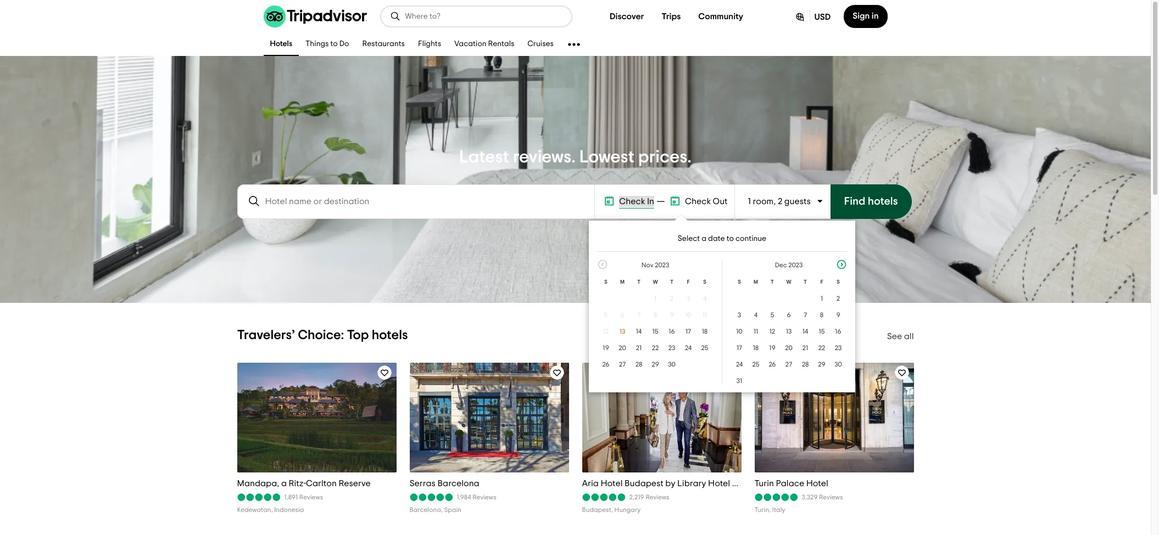 Task type: describe. For each thing, give the bounding box(es) containing it.
8 for dec 2023
[[820, 312, 824, 319]]

usd button
[[785, 5, 840, 28]]

11 for nov 2023
[[703, 312, 707, 319]]

check in
[[619, 197, 654, 206]]

27 for nov
[[619, 361, 626, 368]]

travelers' choice: top hotels
[[237, 329, 408, 342]]

w for nov
[[653, 280, 658, 285]]

1,984 reviews
[[457, 494, 496, 501]]

21 for dec 2023
[[802, 345, 808, 352]]

find
[[844, 196, 865, 207]]

13 for nov
[[620, 328, 625, 335]]

flights
[[418, 40, 441, 48]]

travelers'
[[237, 329, 295, 342]]

discover
[[610, 12, 644, 21]]

25 for nov 2023
[[701, 345, 708, 352]]

2 t from the left
[[670, 280, 673, 285]]

19 for nov
[[603, 345, 609, 352]]

4 t from the left
[[804, 280, 807, 285]]

aria hotel budapest by library hotel collection
[[582, 480, 774, 488]]

dec
[[775, 262, 787, 269]]

serras barcelona image
[[407, 363, 571, 473]]

10 for nov 2023
[[685, 312, 691, 319]]

select a date to continue
[[678, 235, 766, 243]]

25 for dec 2023
[[752, 361, 759, 368]]

date
[[708, 235, 725, 243]]

budapest, hungary
[[582, 507, 641, 513]]

barcelona, spain
[[410, 507, 461, 513]]

29 for dec 2023
[[818, 361, 825, 368]]

3 for dec 2023
[[738, 312, 741, 319]]

latest reviews. lowest prices.
[[459, 148, 692, 166]]

restaurants link
[[356, 33, 411, 56]]

1,891 reviews
[[284, 494, 323, 501]]

library
[[677, 480, 706, 488]]

none search field search
[[239, 186, 593, 217]]

a for mandapa,
[[281, 480, 287, 488]]

f for dec 2023
[[820, 280, 823, 285]]

latest reviews.
[[459, 148, 576, 166]]

barcelona
[[437, 480, 479, 488]]

31
[[737, 378, 742, 385]]

turin
[[755, 480, 774, 488]]

14 for nov 2023
[[636, 328, 642, 335]]

3 hotel from the left
[[806, 480, 828, 488]]

mandapa,
[[237, 480, 279, 488]]

room
[[753, 197, 774, 206]]

14 for dec 2023
[[802, 328, 808, 335]]

23 for nov 2023
[[668, 345, 675, 352]]

tripadvisor image
[[263, 5, 367, 27]]

nov 2023
[[642, 262, 669, 269]]

check for check in
[[619, 197, 645, 206]]

choice:
[[298, 329, 344, 342]]

out
[[713, 197, 728, 206]]

dec 2023
[[775, 262, 803, 269]]

travelers' choice: top hotels link
[[237, 329, 408, 342]]

italy
[[772, 507, 785, 513]]

see
[[887, 332, 902, 341]]

collection
[[732, 480, 774, 488]]

4 for nov 2023
[[703, 296, 707, 302]]

hotels inside button
[[868, 196, 898, 207]]

26 for dec 2023
[[769, 361, 776, 368]]

reserve
[[339, 480, 371, 488]]

lowest prices.
[[579, 148, 692, 166]]

vacation rentals link
[[448, 33, 521, 56]]

m for nov 2023
[[620, 280, 625, 285]]

7 for dec 2023
[[804, 312, 807, 319]]

carlton
[[306, 480, 337, 488]]

9 for dec 2023
[[836, 312, 840, 319]]

check out
[[685, 197, 728, 206]]

community button
[[690, 5, 752, 27]]

indonesia
[[274, 507, 304, 513]]

28 for dec 2023
[[802, 361, 809, 368]]

nov
[[642, 262, 653, 269]]

a for select
[[702, 235, 706, 243]]

16 for nov 2023
[[669, 328, 675, 335]]

ritz-
[[289, 480, 306, 488]]

2 hotel from the left
[[708, 480, 730, 488]]

sign in
[[853, 12, 879, 20]]

20 for dec
[[785, 345, 793, 352]]

in
[[647, 197, 654, 206]]

w for dec
[[786, 280, 791, 285]]

2 for nov 2023
[[670, 296, 674, 302]]

all
[[904, 332, 914, 341]]

barcelona,
[[410, 507, 443, 513]]

hotels link
[[263, 33, 299, 56]]

select
[[678, 235, 700, 243]]

1 room , 2 guests
[[748, 197, 811, 206]]

27 for dec
[[785, 361, 792, 368]]

23 for dec 2023
[[835, 345, 842, 352]]

5 for dec 2023
[[771, 312, 774, 319]]

trips button
[[653, 5, 690, 27]]

18 for nov 2023
[[702, 328, 708, 335]]

serras barcelona
[[410, 480, 479, 488]]

see all link
[[887, 332, 914, 341]]

community
[[698, 12, 743, 21]]

aria hotel budapest by library hotel collection image
[[579, 363, 744, 473]]

22 for dec 2023
[[818, 345, 825, 352]]

1 horizontal spatial to
[[727, 235, 734, 243]]

palace
[[776, 480, 804, 488]]

kedewatan, indonesia
[[237, 507, 304, 513]]

20 for nov
[[619, 345, 626, 352]]

mandapa, a ritz-carlton reserve
[[237, 480, 371, 488]]

trips
[[662, 12, 681, 21]]

aria hotel budapest by library hotel collection link
[[582, 478, 774, 489]]

9 for nov 2023
[[670, 312, 674, 319]]

search image
[[247, 195, 261, 208]]

30 for nov 2023
[[668, 361, 676, 368]]

s m t w t f s for nov
[[604, 280, 706, 285]]

turin,
[[755, 507, 771, 513]]

budapest
[[625, 480, 664, 488]]

discover button
[[601, 5, 653, 27]]

by
[[665, 480, 675, 488]]

sign in link
[[844, 5, 887, 28]]

28 for nov 2023
[[635, 361, 642, 368]]

6 for nov
[[620, 312, 624, 319]]

aria
[[582, 480, 599, 488]]

to inside "link"
[[330, 40, 338, 48]]

19 for dec
[[769, 345, 775, 352]]

serras
[[410, 480, 436, 488]]



Task type: locate. For each thing, give the bounding box(es) containing it.
0 horizontal spatial hotel
[[601, 480, 623, 488]]

3 reviews from the left
[[646, 494, 669, 501]]

2 13 from the left
[[786, 328, 792, 335]]

2 28 from the left
[[802, 361, 809, 368]]

5
[[604, 312, 608, 319], [771, 312, 774, 319]]

1 horizontal spatial hotels
[[868, 196, 898, 207]]

1 vertical spatial 11
[[754, 328, 758, 335]]

1
[[748, 197, 751, 206], [654, 296, 656, 302], [821, 296, 823, 302]]

1 hotel from the left
[[601, 480, 623, 488]]

0 vertical spatial 25
[[701, 345, 708, 352]]

1 vertical spatial 3
[[738, 312, 741, 319]]

check left out
[[685, 197, 711, 206]]

0 horizontal spatial 5
[[604, 312, 608, 319]]

0 horizontal spatial 9
[[670, 312, 674, 319]]

search image
[[390, 11, 401, 22]]

24 for dec 2023
[[736, 361, 743, 368]]

4 s from the left
[[837, 280, 840, 285]]

1 for dec 2023
[[821, 296, 823, 302]]

0 vertical spatial 4
[[703, 296, 707, 302]]

in
[[872, 12, 879, 20]]

1 vertical spatial to
[[727, 235, 734, 243]]

0 horizontal spatial 22
[[652, 345, 659, 352]]

2 27 from the left
[[785, 361, 792, 368]]

reviews down the by
[[646, 494, 669, 501]]

2 9 from the left
[[836, 312, 840, 319]]

Search search field
[[405, 12, 562, 21], [265, 196, 585, 206]]

1 vertical spatial 4
[[754, 312, 758, 319]]

0 horizontal spatial 10
[[685, 312, 691, 319]]

0 horizontal spatial 15
[[652, 328, 658, 335]]

2 for dec 2023
[[837, 296, 840, 302]]

reviews for hotel
[[646, 494, 669, 501]]

hotels
[[270, 40, 292, 48]]

1 horizontal spatial f
[[820, 280, 823, 285]]

0 horizontal spatial 30
[[668, 361, 676, 368]]

s m t w t f s down 'dec 2023'
[[738, 280, 840, 285]]

0 horizontal spatial s m t w t f s
[[604, 280, 706, 285]]

18
[[702, 328, 708, 335], [753, 345, 759, 352]]

3 for nov 2023
[[687, 296, 690, 302]]

1 vertical spatial a
[[281, 480, 287, 488]]

0 horizontal spatial 26
[[602, 361, 610, 368]]

to left do
[[330, 40, 338, 48]]

cruises link
[[521, 33, 560, 56]]

2023 right nov
[[655, 262, 669, 269]]

0 vertical spatial 10
[[685, 312, 691, 319]]

kedewatan,
[[237, 507, 273, 513]]

1 check from the left
[[619, 197, 645, 206]]

top
[[347, 329, 369, 342]]

17
[[686, 328, 691, 335], [737, 345, 742, 352]]

1 horizontal spatial 5
[[771, 312, 774, 319]]

1 2023 from the left
[[655, 262, 669, 269]]

do
[[339, 40, 349, 48]]

1 horizontal spatial 18
[[753, 345, 759, 352]]

0 horizontal spatial 14
[[636, 328, 642, 335]]

1 7 from the left
[[637, 312, 641, 319]]

17 for nov 2023
[[686, 328, 691, 335]]

2 check from the left
[[685, 197, 711, 206]]

4 for dec 2023
[[754, 312, 758, 319]]

0 vertical spatial search search field
[[405, 12, 562, 21]]

1,984
[[457, 494, 471, 501]]

4
[[703, 296, 707, 302], [754, 312, 758, 319]]

search search field for search image
[[265, 196, 585, 206]]

1 16 from the left
[[669, 328, 675, 335]]

1 m from the left
[[620, 280, 625, 285]]

1 horizontal spatial 14
[[802, 328, 808, 335]]

15 for dec 2023
[[819, 328, 825, 335]]

1 f from the left
[[687, 280, 690, 285]]

0 horizontal spatial 4
[[703, 296, 707, 302]]

0 horizontal spatial 2
[[670, 296, 674, 302]]

0 horizontal spatial 7
[[637, 312, 641, 319]]

1 14 from the left
[[636, 328, 642, 335]]

16
[[669, 328, 675, 335], [835, 328, 841, 335]]

1 s m t w t f s from the left
[[604, 280, 706, 285]]

2 30 from the left
[[835, 361, 842, 368]]

1 9 from the left
[[670, 312, 674, 319]]

1 horizontal spatial 1
[[748, 197, 751, 206]]

1 23 from the left
[[668, 345, 675, 352]]

reviews for palace
[[819, 494, 843, 501]]

w down nov 2023
[[653, 280, 658, 285]]

mandapa, a ritz-carlton reserve image
[[234, 363, 399, 473]]

26 for nov 2023
[[602, 361, 610, 368]]

1 horizontal spatial 25
[[752, 361, 759, 368]]

27
[[619, 361, 626, 368], [785, 361, 792, 368]]

a
[[702, 235, 706, 243], [281, 480, 287, 488]]

budapest,
[[582, 507, 613, 513]]

0 horizontal spatial m
[[620, 280, 625, 285]]

2 6 from the left
[[787, 312, 791, 319]]

2 16 from the left
[[835, 328, 841, 335]]

0 horizontal spatial 2023
[[655, 262, 669, 269]]

17 for dec 2023
[[737, 345, 742, 352]]

a left date
[[702, 235, 706, 243]]

2 f from the left
[[820, 280, 823, 285]]

find hotels
[[844, 196, 898, 207]]

15 for nov 2023
[[652, 328, 658, 335]]

1 horizontal spatial 10
[[736, 328, 743, 335]]

8
[[654, 312, 657, 319], [820, 312, 824, 319]]

turin, italy
[[755, 507, 785, 513]]

a left ritz-
[[281, 480, 287, 488]]

1 horizontal spatial 17
[[737, 345, 742, 352]]

0 horizontal spatial hotels
[[372, 329, 408, 342]]

0 horizontal spatial 8
[[654, 312, 657, 319]]

2 23 from the left
[[835, 345, 842, 352]]

1 6 from the left
[[620, 312, 624, 319]]

2 w from the left
[[786, 280, 791, 285]]

reviews down "turin palace hotel" link
[[819, 494, 843, 501]]

1 horizontal spatial 2
[[778, 197, 782, 206]]

2 29 from the left
[[818, 361, 825, 368]]

0 horizontal spatial a
[[281, 480, 287, 488]]

1 13 from the left
[[620, 328, 625, 335]]

14
[[636, 328, 642, 335], [802, 328, 808, 335]]

find hotels button
[[830, 184, 912, 219]]

0 horizontal spatial 19
[[603, 345, 609, 352]]

1 horizontal spatial 29
[[818, 361, 825, 368]]

23
[[668, 345, 675, 352], [835, 345, 842, 352]]

1 28 from the left
[[635, 361, 642, 368]]

0 vertical spatial a
[[702, 235, 706, 243]]

2 5 from the left
[[771, 312, 774, 319]]

1 vertical spatial 25
[[752, 361, 759, 368]]

1 horizontal spatial hotel
[[708, 480, 730, 488]]

0 vertical spatial 3
[[687, 296, 690, 302]]

1 horizontal spatial 28
[[802, 361, 809, 368]]

0 horizontal spatial 20
[[619, 345, 626, 352]]

2,219 reviews
[[629, 494, 669, 501]]

w down 'dec 2023'
[[786, 280, 791, 285]]

21
[[636, 345, 642, 352], [802, 345, 808, 352]]

1,891
[[284, 494, 298, 501]]

10 for dec 2023
[[736, 328, 743, 335]]

2023 for nov 2023
[[655, 262, 669, 269]]

1 15 from the left
[[652, 328, 658, 335]]

2 reviews from the left
[[473, 494, 496, 501]]

hotel right library
[[708, 480, 730, 488]]

2 22 from the left
[[818, 345, 825, 352]]

1 horizontal spatial 15
[[819, 328, 825, 335]]

usd
[[814, 13, 831, 21]]

0 horizontal spatial 13
[[620, 328, 625, 335]]

1 horizontal spatial w
[[786, 280, 791, 285]]

hotels right find
[[868, 196, 898, 207]]

0 vertical spatial to
[[330, 40, 338, 48]]

2 21 from the left
[[802, 345, 808, 352]]

1 vertical spatial search search field
[[265, 196, 585, 206]]

28
[[635, 361, 642, 368], [802, 361, 809, 368]]

13 for dec
[[786, 328, 792, 335]]

24 for nov 2023
[[685, 345, 692, 352]]

1 horizontal spatial check
[[685, 197, 711, 206]]

vacation rentals
[[454, 40, 514, 48]]

25
[[701, 345, 708, 352], [752, 361, 759, 368]]

reviews for a
[[299, 494, 323, 501]]

21 for nov 2023
[[636, 345, 642, 352]]

16 for dec 2023
[[835, 328, 841, 335]]

1 horizontal spatial 22
[[818, 345, 825, 352]]

hotels
[[868, 196, 898, 207], [372, 329, 408, 342]]

spain
[[444, 507, 461, 513]]

1 19 from the left
[[603, 345, 609, 352]]

0 horizontal spatial 28
[[635, 361, 642, 368]]

2023 right dec
[[788, 262, 803, 269]]

1 horizontal spatial 7
[[804, 312, 807, 319]]

0 horizontal spatial 12
[[603, 328, 609, 335]]

3,329 reviews
[[802, 494, 843, 501]]

0 vertical spatial 18
[[702, 328, 708, 335]]

1 horizontal spatial 3
[[738, 312, 741, 319]]

0 horizontal spatial 27
[[619, 361, 626, 368]]

11
[[703, 312, 707, 319], [754, 328, 758, 335]]

hotel up 3,329 reviews
[[806, 480, 828, 488]]

5 for nov 2023
[[604, 312, 608, 319]]

vacation
[[454, 40, 486, 48]]

continue
[[736, 235, 766, 243]]

0 vertical spatial 24
[[685, 345, 692, 352]]

20
[[619, 345, 626, 352], [785, 345, 793, 352]]

1 vertical spatial none search field
[[239, 186, 593, 217]]

1 vertical spatial 17
[[737, 345, 742, 352]]

1 20 from the left
[[619, 345, 626, 352]]

1 27 from the left
[[619, 361, 626, 368]]

reviews down serras barcelona link
[[473, 494, 496, 501]]

2 horizontal spatial hotel
[[806, 480, 828, 488]]

0 horizontal spatial check
[[619, 197, 645, 206]]

s m t w t f s down nov 2023
[[604, 280, 706, 285]]

29
[[652, 361, 659, 368], [818, 361, 825, 368]]

1 5 from the left
[[604, 312, 608, 319]]

1 horizontal spatial 20
[[785, 345, 793, 352]]

restaurants
[[362, 40, 405, 48]]

1 for nov 2023
[[654, 296, 656, 302]]

0 vertical spatial hotels
[[868, 196, 898, 207]]

to
[[330, 40, 338, 48], [727, 235, 734, 243]]

1 horizontal spatial 30
[[835, 361, 842, 368]]

2 s m t w t f s from the left
[[738, 280, 840, 285]]

11 for dec 2023
[[754, 328, 758, 335]]

1 vertical spatial 18
[[753, 345, 759, 352]]

f for nov 2023
[[687, 280, 690, 285]]

1 horizontal spatial 6
[[787, 312, 791, 319]]

hungary
[[614, 507, 641, 513]]

26
[[602, 361, 610, 368], [769, 361, 776, 368]]

1 reviews from the left
[[299, 494, 323, 501]]

2 12 from the left
[[769, 328, 775, 335]]

1 12 from the left
[[603, 328, 609, 335]]

1 horizontal spatial 9
[[836, 312, 840, 319]]

1 22 from the left
[[652, 345, 659, 352]]

2023
[[655, 262, 669, 269], [788, 262, 803, 269]]

1 horizontal spatial 16
[[835, 328, 841, 335]]

1 26 from the left
[[602, 361, 610, 368]]

reviews down mandapa, a ritz-carlton reserve link
[[299, 494, 323, 501]]

3,329
[[802, 494, 818, 501]]

0 horizontal spatial 29
[[652, 361, 659, 368]]

2,219
[[629, 494, 644, 501]]

mandapa, a ritz-carlton reserve link
[[237, 478, 396, 489]]

12 for dec
[[769, 328, 775, 335]]

see all
[[887, 332, 914, 341]]

1 w from the left
[[653, 280, 658, 285]]

2 26 from the left
[[769, 361, 776, 368]]

2 m from the left
[[754, 280, 758, 285]]

search search field for search icon
[[405, 12, 562, 21]]

1 horizontal spatial a
[[702, 235, 706, 243]]

1 horizontal spatial 12
[[769, 328, 775, 335]]

m for dec 2023
[[754, 280, 758, 285]]

29 for nov 2023
[[652, 361, 659, 368]]

serras barcelona link
[[410, 478, 569, 489]]

0 horizontal spatial 21
[[636, 345, 642, 352]]

22
[[652, 345, 659, 352], [818, 345, 825, 352]]

1 8 from the left
[[654, 312, 657, 319]]

2 19 from the left
[[769, 345, 775, 352]]

2 horizontal spatial 2
[[837, 296, 840, 302]]

1 horizontal spatial 8
[[820, 312, 824, 319]]

f
[[687, 280, 690, 285], [820, 280, 823, 285]]

0 horizontal spatial 18
[[702, 328, 708, 335]]

2 14 from the left
[[802, 328, 808, 335]]

0 horizontal spatial 24
[[685, 345, 692, 352]]

13
[[620, 328, 625, 335], [786, 328, 792, 335]]

1 horizontal spatial 2023
[[788, 262, 803, 269]]

0 horizontal spatial 6
[[620, 312, 624, 319]]

reviews for barcelona
[[473, 494, 496, 501]]

hotels right top
[[372, 329, 408, 342]]

7 for nov 2023
[[637, 312, 641, 319]]

check
[[619, 197, 645, 206], [685, 197, 711, 206]]

1 horizontal spatial 4
[[754, 312, 758, 319]]

0 vertical spatial 11
[[703, 312, 707, 319]]

24
[[685, 345, 692, 352], [736, 361, 743, 368]]

w
[[653, 280, 658, 285], [786, 280, 791, 285]]

8 for nov 2023
[[654, 312, 657, 319]]

2 2023 from the left
[[788, 262, 803, 269]]

18 for dec 2023
[[753, 345, 759, 352]]

0 horizontal spatial w
[[653, 280, 658, 285]]

1 horizontal spatial 11
[[754, 328, 758, 335]]

22 for nov 2023
[[652, 345, 659, 352]]

turin palace hotel
[[755, 480, 828, 488]]

0 horizontal spatial 17
[[686, 328, 691, 335]]

1 horizontal spatial 26
[[769, 361, 776, 368]]

2 15 from the left
[[819, 328, 825, 335]]

2 20 from the left
[[785, 345, 793, 352]]

1 21 from the left
[[636, 345, 642, 352]]

1 vertical spatial 24
[[736, 361, 743, 368]]

things to do link
[[299, 33, 356, 56]]

turin palace hotel image
[[752, 363, 917, 473]]

3 s from the left
[[738, 280, 741, 285]]

3 t from the left
[[771, 280, 774, 285]]

2 8 from the left
[[820, 312, 824, 319]]

check left in
[[619, 197, 645, 206]]

to right date
[[727, 235, 734, 243]]

1 horizontal spatial 27
[[785, 361, 792, 368]]

turin palace hotel link
[[755, 478, 914, 489]]

1 t from the left
[[637, 280, 641, 285]]

flights link
[[411, 33, 448, 56]]

1 horizontal spatial 19
[[769, 345, 775, 352]]

None search field
[[381, 7, 571, 26], [239, 186, 593, 217]]

1 vertical spatial hotels
[[372, 329, 408, 342]]

cruises
[[528, 40, 554, 48]]

1 horizontal spatial 24
[[736, 361, 743, 368]]

check for check out
[[685, 197, 711, 206]]

,
[[774, 197, 776, 206]]

1 30 from the left
[[668, 361, 676, 368]]

m
[[620, 280, 625, 285], [754, 280, 758, 285]]

1 29 from the left
[[652, 361, 659, 368]]

hotel right the "aria"
[[601, 480, 623, 488]]

t
[[637, 280, 641, 285], [670, 280, 673, 285], [771, 280, 774, 285], [804, 280, 807, 285]]

things
[[305, 40, 329, 48]]

0 horizontal spatial 23
[[668, 345, 675, 352]]

1 horizontal spatial 23
[[835, 345, 842, 352]]

things to do
[[305, 40, 349, 48]]

2023 for dec 2023
[[788, 262, 803, 269]]

1 vertical spatial 10
[[736, 328, 743, 335]]

1 horizontal spatial s m t w t f s
[[738, 280, 840, 285]]

s m t w t f s for dec
[[738, 280, 840, 285]]

7
[[637, 312, 641, 319], [804, 312, 807, 319]]

4 reviews from the left
[[819, 494, 843, 501]]

12 for nov
[[603, 328, 609, 335]]

2 7 from the left
[[804, 312, 807, 319]]

2 s from the left
[[703, 280, 706, 285]]

0 horizontal spatial 16
[[669, 328, 675, 335]]

0 horizontal spatial f
[[687, 280, 690, 285]]

guests
[[784, 197, 811, 206]]

30 for dec 2023
[[835, 361, 842, 368]]

0 vertical spatial none search field
[[381, 7, 571, 26]]

sign
[[853, 12, 870, 20]]

6 for dec
[[787, 312, 791, 319]]

s m t w t f s
[[604, 280, 706, 285], [738, 280, 840, 285]]

rentals
[[488, 40, 514, 48]]

0 horizontal spatial to
[[330, 40, 338, 48]]

1 s from the left
[[604, 280, 607, 285]]

reviews
[[299, 494, 323, 501], [473, 494, 496, 501], [646, 494, 669, 501], [819, 494, 843, 501]]

6
[[620, 312, 624, 319], [787, 312, 791, 319]]



Task type: vqa. For each thing, say whether or not it's contained in the screenshot.
29
yes



